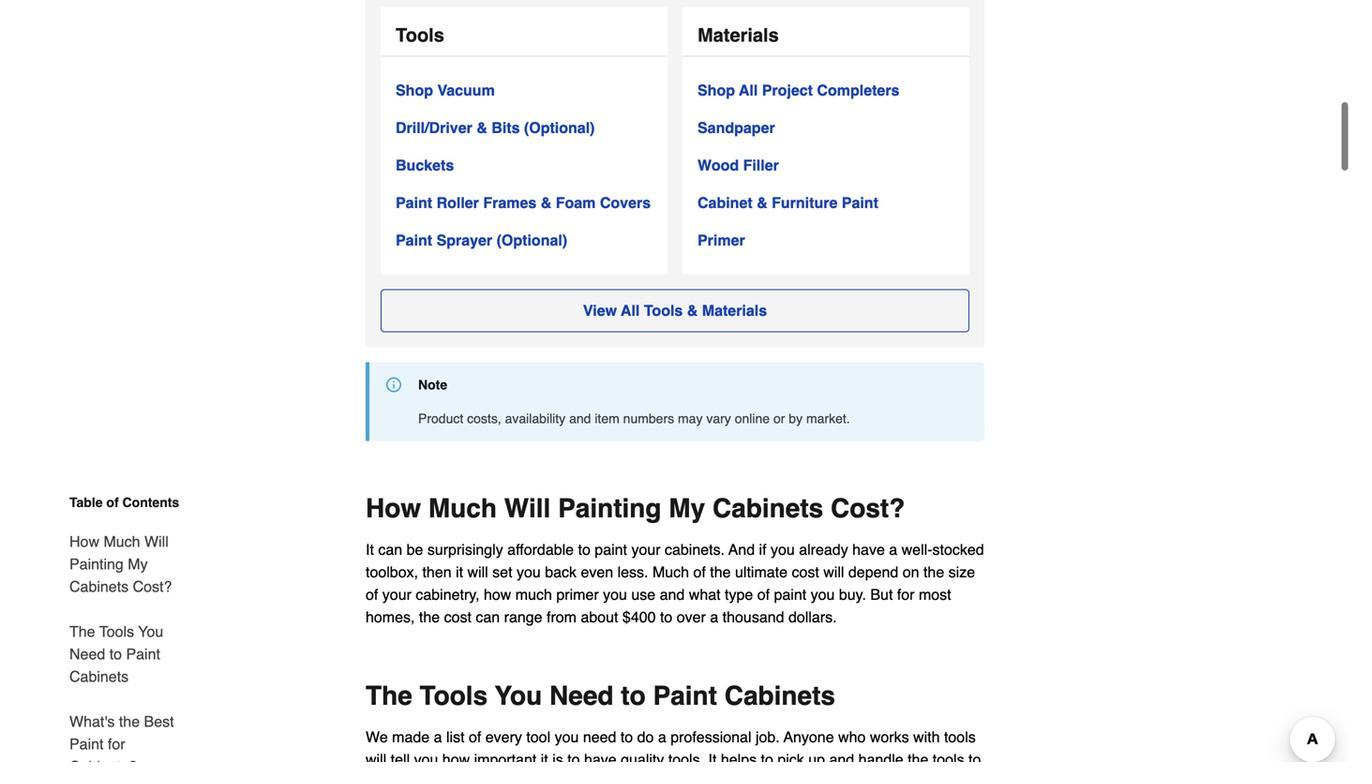 Task type: vqa. For each thing, say whether or not it's contained in the screenshot.
DRILL/DRIVER & BITS (OPTIONAL) at the left of page
yes



Task type: describe. For each thing, give the bounding box(es) containing it.
primer
[[698, 231, 745, 249]]

it inside we made a list of every tool you need to do a professional job. anyone who works with tools will tell you how important it is to have quality tools. it helps to pick up and handle the tools t
[[708, 751, 717, 762]]

ultimate
[[735, 563, 788, 581]]

and inside we made a list of every tool you need to do a professional job. anyone who works with tools will tell you how important it is to have quality tools. it helps to pick up and handle the tools t
[[829, 751, 854, 762]]

the tools you need to paint cabinets link
[[69, 609, 195, 700]]

numbers
[[623, 411, 674, 426]]

1 horizontal spatial need
[[550, 681, 614, 711]]

well-
[[902, 541, 933, 558]]

need inside the tools you need to paint cabinets
[[69, 646, 105, 663]]

tools inside the tools you need to paint cabinets
[[99, 623, 134, 640]]

of up homes,
[[366, 586, 378, 603]]

covers
[[600, 194, 651, 211]]

1 horizontal spatial much
[[428, 494, 497, 524]]

a left well-
[[889, 541, 898, 558]]

sprayer
[[437, 231, 492, 249]]

0 vertical spatial cost?
[[831, 494, 905, 524]]

who
[[838, 728, 866, 746]]

best
[[144, 713, 174, 730]]

we
[[366, 728, 388, 746]]

made
[[392, 728, 430, 746]]

the down 'cabinetry,'
[[419, 608, 440, 626]]

you up about at the left of page
[[603, 586, 627, 603]]

cabinetry,
[[416, 586, 480, 603]]

primer link
[[698, 229, 745, 252]]

of inside table of contents element
[[106, 495, 119, 510]]

completers
[[817, 81, 900, 99]]

how much will painting my cabinets cost? link
[[69, 519, 195, 609]]

have inside we made a list of every tool you need to do a professional job. anyone who works with tools will tell you how important it is to have quality tools. it helps to pick up and handle the tools t
[[584, 751, 617, 762]]

sandpaper link
[[698, 117, 775, 139]]

painting inside how much will painting my cabinets cost?
[[69, 556, 124, 573]]

cabinet & furniture paint
[[698, 194, 879, 211]]

a left list
[[434, 728, 442, 746]]

tell
[[391, 751, 410, 762]]

and
[[729, 541, 755, 558]]

all for shop
[[739, 81, 758, 99]]

costs,
[[467, 411, 501, 426]]

need
[[583, 728, 616, 746]]

cabinets up the tools you need to paint cabinets link on the bottom left of page
[[69, 578, 129, 595]]

tools.
[[668, 751, 704, 762]]

& left foam at the top of the page
[[541, 194, 552, 211]]

& right cabinet
[[757, 194, 768, 211]]

the inside what's the best paint for cabinets?
[[119, 713, 140, 730]]

tools up shop vacuum
[[396, 24, 444, 46]]

product costs, availability and item numbers may vary online or by market.
[[418, 411, 850, 426]]

drill/driver
[[396, 119, 472, 136]]

the inside we made a list of every tool you need to do a professional job. anyone who works with tools will tell you how important it is to have quality tools. it helps to pick up and handle the tools t
[[908, 751, 929, 762]]

1 horizontal spatial the tools you need to paint cabinets
[[366, 681, 835, 711]]

back
[[545, 563, 577, 581]]

then
[[422, 563, 452, 581]]

wood filler
[[698, 156, 779, 174]]

up
[[808, 751, 825, 762]]

the inside table of contents element
[[69, 623, 95, 640]]

drill/driver & bits (optional)
[[396, 119, 595, 136]]

what
[[689, 586, 721, 603]]

size
[[949, 563, 975, 581]]

works
[[870, 728, 909, 746]]

a right over
[[710, 608, 718, 626]]

tools right view
[[644, 302, 683, 319]]

or
[[774, 411, 785, 426]]

the up "most"
[[924, 563, 944, 581]]

be
[[407, 541, 423, 558]]

what's the best paint for cabinets? link
[[69, 700, 195, 762]]

cabinets up what's
[[69, 668, 129, 685]]

on
[[903, 563, 919, 581]]

but
[[871, 586, 893, 603]]

to inside the tools you need to paint cabinets
[[109, 646, 122, 663]]

pick
[[778, 751, 804, 762]]

project
[[762, 81, 813, 99]]

of inside we made a list of every tool you need to do a professional job. anyone who works with tools will tell you how important it is to have quality tools. it helps to pick up and handle the tools t
[[469, 728, 481, 746]]

toolbox,
[[366, 563, 418, 581]]

0 vertical spatial will
[[504, 494, 551, 524]]

even
[[581, 563, 613, 581]]

1 horizontal spatial can
[[476, 608, 500, 626]]

& down primer link
[[687, 302, 698, 319]]

1 horizontal spatial paint
[[774, 586, 807, 603]]

how inside table of contents element
[[69, 533, 99, 550]]

how inside we made a list of every tool you need to do a professional job. anyone who works with tools will tell you how important it is to have quality tools. it helps to pick up and handle the tools t
[[442, 751, 470, 762]]

thousand
[[723, 608, 784, 626]]

cabinets?
[[69, 758, 137, 762]]

to down job.
[[761, 751, 773, 762]]

the tools you need to paint cabinets inside table of contents element
[[69, 623, 163, 685]]

surprisingly
[[427, 541, 503, 558]]

about
[[581, 608, 618, 626]]

less.
[[618, 563, 648, 581]]

you up dollars.
[[811, 586, 835, 603]]

table
[[69, 495, 103, 510]]

it can be surprisingly affordable to paint your cabinets. and if you already have a well-stocked toolbox, then it will set you back even less. much of the ultimate cost will depend on the size of your cabinetry, how much primer you use and what type of paint you buy. but for most homes, the cost can range from about $400 to over a thousand dollars.
[[366, 541, 984, 626]]

paint inside the tools you need to paint cabinets
[[126, 646, 160, 663]]

all for view
[[621, 302, 640, 319]]

paint left the sprayer
[[396, 231, 432, 249]]

set
[[492, 563, 512, 581]]

for inside it can be surprisingly affordable to paint your cabinets. and if you already have a well-stocked toolbox, then it will set you back even less. much of the ultimate cost will depend on the size of your cabinetry, how much primer you use and what type of paint you buy. but for most homes, the cost can range from about $400 to over a thousand dollars.
[[897, 586, 915, 603]]

buy.
[[839, 586, 866, 603]]

will inside we made a list of every tool you need to do a professional job. anyone who works with tools will tell you how important it is to have quality tools. it helps to pick up and handle the tools t
[[366, 751, 387, 762]]

cabinets.
[[665, 541, 725, 558]]

buckets
[[396, 156, 454, 174]]

online
[[735, 411, 770, 426]]

use
[[631, 586, 656, 603]]

view
[[583, 302, 617, 319]]

and inside it can be surprisingly affordable to paint your cabinets. and if you already have a well-stocked toolbox, then it will set you back even less. much of the ultimate cost will depend on the size of your cabinetry, how much primer you use and what type of paint you buy. but for most homes, the cost can range from about $400 to over a thousand dollars.
[[660, 586, 685, 603]]

is
[[552, 751, 563, 762]]

handle
[[859, 751, 904, 762]]

important
[[474, 751, 537, 762]]

what's the best paint for cabinets?
[[69, 713, 174, 762]]

the up the what
[[710, 563, 731, 581]]

to left do on the left
[[621, 728, 633, 746]]

0 horizontal spatial cost
[[444, 608, 472, 626]]

0 vertical spatial materials
[[698, 24, 779, 46]]

professional
[[671, 728, 752, 746]]

for inside what's the best paint for cabinets?
[[108, 736, 125, 753]]

roller
[[437, 194, 479, 211]]

paint roller frames & foam covers link
[[396, 192, 651, 214]]

to up do on the left
[[621, 681, 646, 711]]

filler
[[743, 156, 779, 174]]

depend
[[849, 563, 899, 581]]

you up much
[[517, 563, 541, 581]]

vacuum
[[437, 81, 495, 99]]

it inside it can be surprisingly affordable to paint your cabinets. and if you already have a well-stocked toolbox, then it will set you back even less. much of the ultimate cost will depend on the size of your cabinetry, how much primer you use and what type of paint you buy. but for most homes, the cost can range from about $400 to over a thousand dollars.
[[366, 541, 374, 558]]

shop all project completers
[[698, 81, 900, 99]]



Task type: locate. For each thing, give the bounding box(es) containing it.
0 vertical spatial cost
[[792, 563, 819, 581]]

anyone
[[784, 728, 834, 746]]

the left best
[[119, 713, 140, 730]]

for down 'on'
[[897, 586, 915, 603]]

affordable
[[507, 541, 574, 558]]

your down toolbox,
[[382, 586, 412, 603]]

1 horizontal spatial will
[[467, 563, 488, 581]]

1 vertical spatial it
[[541, 751, 548, 762]]

type
[[725, 586, 753, 603]]

all right view
[[621, 302, 640, 319]]

tools down how much will painting my cabinets cost? link
[[99, 623, 134, 640]]

how much will painting my cabinets cost? inside table of contents element
[[69, 533, 172, 595]]

painting
[[558, 494, 662, 524], [69, 556, 124, 573]]

1 vertical spatial my
[[128, 556, 148, 573]]

0 vertical spatial you
[[138, 623, 163, 640]]

the tools you need to paint cabinets
[[69, 623, 163, 685], [366, 681, 835, 711]]

0 horizontal spatial it
[[456, 563, 463, 581]]

cost? inside table of contents element
[[133, 578, 172, 595]]

and right the use
[[660, 586, 685, 603]]

1 vertical spatial much
[[104, 533, 140, 550]]

1 horizontal spatial for
[[897, 586, 915, 603]]

have
[[852, 541, 885, 558], [584, 751, 617, 762]]

cost? up the tools you need to paint cabinets link on the bottom left of page
[[133, 578, 172, 595]]

much inside it can be surprisingly affordable to paint your cabinets. and if you already have a well-stocked toolbox, then it will set you back even less. much of the ultimate cost will depend on the size of your cabinetry, how much primer you use and what type of paint you buy. but for most homes, the cost can range from about $400 to over a thousand dollars.
[[653, 563, 689, 581]]

will left the set
[[467, 563, 488, 581]]

1 vertical spatial the
[[366, 681, 412, 711]]

to up what's
[[109, 646, 122, 663]]

cost down 'cabinetry,'
[[444, 608, 472, 626]]

0 horizontal spatial shop
[[396, 81, 433, 99]]

1 vertical spatial materials
[[702, 302, 767, 319]]

my down contents
[[128, 556, 148, 573]]

0 vertical spatial have
[[852, 541, 885, 558]]

0 vertical spatial and
[[569, 411, 591, 426]]

already
[[799, 541, 848, 558]]

0 horizontal spatial and
[[569, 411, 591, 426]]

wood
[[698, 156, 739, 174]]

tool
[[526, 728, 551, 746]]

have down need
[[584, 751, 617, 762]]

my up cabinets.
[[669, 494, 705, 524]]

1 vertical spatial for
[[108, 736, 125, 753]]

from
[[547, 608, 577, 626]]

the tools you need to paint cabinets up need
[[366, 681, 835, 711]]

need up what's
[[69, 646, 105, 663]]

0 horizontal spatial you
[[138, 623, 163, 640]]

much down table of contents
[[104, 533, 140, 550]]

1 horizontal spatial painting
[[558, 494, 662, 524]]

1 horizontal spatial it
[[541, 751, 548, 762]]

most
[[919, 586, 951, 603]]

for up cabinets?
[[108, 736, 125, 753]]

will inside how much will painting my cabinets cost?
[[144, 533, 169, 550]]

(optional) right bits
[[524, 119, 595, 136]]

1 vertical spatial (optional)
[[497, 231, 567, 249]]

2 horizontal spatial and
[[829, 751, 854, 762]]

how down list
[[442, 751, 470, 762]]

0 horizontal spatial cost?
[[133, 578, 172, 595]]

1 vertical spatial paint
[[774, 586, 807, 603]]

0 vertical spatial it
[[366, 541, 374, 558]]

1 horizontal spatial shop
[[698, 81, 735, 99]]

a
[[889, 541, 898, 558], [710, 608, 718, 626], [434, 728, 442, 746], [658, 728, 666, 746]]

0 horizontal spatial will
[[144, 533, 169, 550]]

the tools you need to paint cabinets up what's
[[69, 623, 163, 685]]

cabinets up job.
[[725, 681, 835, 711]]

shop vacuum
[[396, 81, 495, 99]]

of down ultimate
[[757, 586, 770, 603]]

availability
[[505, 411, 566, 426]]

0 vertical spatial it
[[456, 563, 463, 581]]

to left over
[[660, 608, 673, 626]]

table of contents
[[69, 495, 179, 510]]

1 horizontal spatial how
[[484, 586, 511, 603]]

market.
[[806, 411, 850, 426]]

1 vertical spatial need
[[550, 681, 614, 711]]

your
[[631, 541, 661, 558], [382, 586, 412, 603]]

cost down already
[[792, 563, 819, 581]]

over
[[677, 608, 706, 626]]

product
[[418, 411, 463, 426]]

shop for materials
[[698, 81, 735, 99]]

can left range
[[476, 608, 500, 626]]

1 vertical spatial how much will painting my cabinets cost?
[[69, 533, 172, 595]]

it left is
[[541, 751, 548, 762]]

0 horizontal spatial for
[[108, 736, 125, 753]]

0 vertical spatial my
[[669, 494, 705, 524]]

materials
[[698, 24, 779, 46], [702, 302, 767, 319]]

and
[[569, 411, 591, 426], [660, 586, 685, 603], [829, 751, 854, 762]]

paint down buckets link
[[396, 194, 432, 211]]

1 vertical spatial it
[[708, 751, 717, 762]]

tools down with
[[933, 751, 964, 762]]

1 horizontal spatial your
[[631, 541, 661, 558]]

how much will painting my cabinets cost? down table of contents
[[69, 533, 172, 595]]

how much will painting my cabinets cost?
[[366, 494, 905, 524], [69, 533, 172, 595]]

will down contents
[[144, 533, 169, 550]]

1 vertical spatial how
[[442, 751, 470, 762]]

1 horizontal spatial cost?
[[831, 494, 905, 524]]

it inside it can be surprisingly affordable to paint your cabinets. and if you already have a well-stocked toolbox, then it will set you back even less. much of the ultimate cost will depend on the size of your cabinetry, how much primer you use and what type of paint you buy. but for most homes, the cost can range from about $400 to over a thousand dollars.
[[456, 563, 463, 581]]

your up less.
[[631, 541, 661, 558]]

&
[[477, 119, 487, 136], [541, 194, 552, 211], [757, 194, 768, 211], [687, 302, 698, 319]]

paint up professional
[[653, 681, 717, 711]]

my
[[669, 494, 705, 524], [128, 556, 148, 573]]

vary
[[706, 411, 731, 426]]

of right table on the bottom
[[106, 495, 119, 510]]

0 horizontal spatial my
[[128, 556, 148, 573]]

foam
[[556, 194, 596, 211]]

every
[[485, 728, 522, 746]]

it up toolbox,
[[366, 541, 374, 558]]

of right list
[[469, 728, 481, 746]]

how down the set
[[484, 586, 511, 603]]

what's
[[69, 713, 115, 730]]

$400
[[623, 608, 656, 626]]

1 horizontal spatial the
[[366, 681, 412, 711]]

how up be
[[366, 494, 421, 524]]

painting down table on the bottom
[[69, 556, 124, 573]]

you
[[138, 623, 163, 640], [495, 681, 542, 711]]

will up affordable
[[504, 494, 551, 524]]

paint up cabinets?
[[69, 736, 104, 753]]

0 vertical spatial all
[[739, 81, 758, 99]]

dollars.
[[789, 608, 837, 626]]

by
[[789, 411, 803, 426]]

0 vertical spatial the
[[69, 623, 95, 640]]

1 vertical spatial how
[[69, 533, 99, 550]]

2 horizontal spatial will
[[824, 563, 844, 581]]

0 horizontal spatial paint
[[595, 541, 627, 558]]

0 vertical spatial tools
[[944, 728, 976, 746]]

with
[[913, 728, 940, 746]]

tools right with
[[944, 728, 976, 746]]

all left project at the top right of the page
[[739, 81, 758, 99]]

0 vertical spatial (optional)
[[524, 119, 595, 136]]

how inside it can be surprisingly affordable to paint your cabinets. and if you already have a well-stocked toolbox, then it will set you back even less. much of the ultimate cost will depend on the size of your cabinetry, how much primer you use and what type of paint you buy. but for most homes, the cost can range from about $400 to over a thousand dollars.
[[484, 586, 511, 603]]

contents
[[122, 495, 179, 510]]

painting up the even
[[558, 494, 662, 524]]

it right then at the bottom of the page
[[456, 563, 463, 581]]

2 vertical spatial much
[[653, 563, 689, 581]]

of down cabinets.
[[693, 563, 706, 581]]

can
[[378, 541, 402, 558], [476, 608, 500, 626]]

0 horizontal spatial your
[[382, 586, 412, 603]]

need up need
[[550, 681, 614, 711]]

how
[[366, 494, 421, 524], [69, 533, 99, 550]]

list
[[446, 728, 465, 746]]

how much will painting my cabinets cost? up less.
[[366, 494, 905, 524]]

(optional) inside paint sprayer (optional) link
[[497, 231, 567, 249]]

much down cabinets.
[[653, 563, 689, 581]]

0 vertical spatial can
[[378, 541, 402, 558]]

paint up the even
[[595, 541, 627, 558]]

2 vertical spatial and
[[829, 751, 854, 762]]

will down the we
[[366, 751, 387, 762]]

you up is
[[555, 728, 579, 746]]

paint sprayer (optional) link
[[396, 229, 567, 252]]

1 vertical spatial you
[[495, 681, 542, 711]]

info image
[[386, 377, 401, 392]]

0 horizontal spatial can
[[378, 541, 402, 558]]

shop for tools
[[396, 81, 433, 99]]

0 horizontal spatial painting
[[69, 556, 124, 573]]

1 horizontal spatial will
[[504, 494, 551, 524]]

0 vertical spatial how much will painting my cabinets cost?
[[366, 494, 905, 524]]

may
[[678, 411, 703, 426]]

cabinets up if
[[713, 494, 823, 524]]

furniture
[[772, 194, 838, 211]]

to up the even
[[578, 541, 591, 558]]

you right if
[[771, 541, 795, 558]]

0 horizontal spatial need
[[69, 646, 105, 663]]

view all tools & materials
[[583, 302, 767, 319]]

you
[[771, 541, 795, 558], [517, 563, 541, 581], [603, 586, 627, 603], [811, 586, 835, 603], [555, 728, 579, 746], [414, 751, 438, 762]]

how
[[484, 586, 511, 603], [442, 751, 470, 762]]

0 vertical spatial how
[[484, 586, 511, 603]]

1 vertical spatial can
[[476, 608, 500, 626]]

1 shop from the left
[[396, 81, 433, 99]]

1 horizontal spatial cost
[[792, 563, 819, 581]]

2 shop from the left
[[698, 81, 735, 99]]

have up depend
[[852, 541, 885, 558]]

a right do on the left
[[658, 728, 666, 746]]

shop all project completers link
[[698, 79, 900, 102]]

how down table on the bottom
[[69, 533, 99, 550]]

shop
[[396, 81, 433, 99], [698, 81, 735, 99]]

job.
[[756, 728, 780, 746]]

cost? up already
[[831, 494, 905, 524]]

and down the who
[[829, 751, 854, 762]]

(optional) down paint roller frames & foam covers link
[[497, 231, 567, 249]]

table of contents element
[[54, 493, 195, 762]]

materials down primer link
[[702, 302, 767, 319]]

0 vertical spatial need
[[69, 646, 105, 663]]

note
[[418, 377, 447, 392]]

homes,
[[366, 608, 415, 626]]

bits
[[492, 119, 520, 136]]

to right is
[[567, 751, 580, 762]]

(optional) inside drill/driver & bits (optional) link
[[524, 119, 595, 136]]

1 vertical spatial your
[[382, 586, 412, 603]]

frames
[[483, 194, 537, 211]]

paint up best
[[126, 646, 160, 663]]

0 horizontal spatial it
[[366, 541, 374, 558]]

tools up list
[[420, 681, 488, 711]]

0 horizontal spatial how
[[442, 751, 470, 762]]

and left item
[[569, 411, 591, 426]]

the
[[69, 623, 95, 640], [366, 681, 412, 711]]

0 horizontal spatial all
[[621, 302, 640, 319]]

paint right furniture
[[842, 194, 879, 211]]

shop vacuum link
[[396, 79, 495, 102]]

much up surprisingly
[[428, 494, 497, 524]]

have inside it can be surprisingly affordable to paint your cabinets. and if you already have a well-stocked toolbox, then it will set you back even less. much of the ultimate cost will depend on the size of your cabinetry, how much primer you use and what type of paint you buy. but for most homes, the cost can range from about $400 to over a thousand dollars.
[[852, 541, 885, 558]]

you down how much will painting my cabinets cost? link
[[138, 623, 163, 640]]

shop up "drill/driver" at the left
[[396, 81, 433, 99]]

paint inside what's the best paint for cabinets?
[[69, 736, 104, 753]]

can up toolbox,
[[378, 541, 402, 558]]

you inside the tools you need to paint cabinets
[[138, 623, 163, 640]]

1 vertical spatial have
[[584, 751, 617, 762]]

will down already
[[824, 563, 844, 581]]

range
[[504, 608, 542, 626]]

the down with
[[908, 751, 929, 762]]

my inside how much will painting my cabinets cost?
[[128, 556, 148, 573]]

materials up project at the top right of the page
[[698, 24, 779, 46]]

the up the we
[[366, 681, 412, 711]]

primer
[[556, 586, 599, 603]]

1 horizontal spatial it
[[708, 751, 717, 762]]

paint roller frames & foam covers
[[396, 194, 651, 211]]

1 horizontal spatial all
[[739, 81, 758, 99]]

helps
[[721, 751, 757, 762]]

item
[[595, 411, 620, 426]]

1 horizontal spatial you
[[495, 681, 542, 711]]

cabinets
[[713, 494, 823, 524], [69, 578, 129, 595], [69, 668, 129, 685], [725, 681, 835, 711]]

cabinet
[[698, 194, 753, 211]]

will
[[467, 563, 488, 581], [824, 563, 844, 581], [366, 751, 387, 762]]

2 horizontal spatial much
[[653, 563, 689, 581]]

much
[[428, 494, 497, 524], [104, 533, 140, 550], [653, 563, 689, 581]]

wood filler link
[[698, 154, 779, 177]]

it inside we made a list of every tool you need to do a professional job. anyone who works with tools will tell you how important it is to have quality tools. it helps to pick up and handle the tools t
[[541, 751, 548, 762]]

you down made at bottom
[[414, 751, 438, 762]]

paint
[[595, 541, 627, 558], [774, 586, 807, 603]]

1 vertical spatial will
[[144, 533, 169, 550]]

tools
[[944, 728, 976, 746], [933, 751, 964, 762]]

0 horizontal spatial how much will painting my cabinets cost?
[[69, 533, 172, 595]]

the down how much will painting my cabinets cost? link
[[69, 623, 95, 640]]

1 horizontal spatial how
[[366, 494, 421, 524]]

buckets link
[[396, 154, 454, 177]]

paint up dollars.
[[774, 586, 807, 603]]

0 horizontal spatial much
[[104, 533, 140, 550]]

0 vertical spatial for
[[897, 586, 915, 603]]

much inside how much will painting my cabinets cost?
[[104, 533, 140, 550]]

1 horizontal spatial have
[[852, 541, 885, 558]]

0 horizontal spatial have
[[584, 751, 617, 762]]

0 horizontal spatial the
[[69, 623, 95, 640]]

quality
[[621, 751, 664, 762]]

0 vertical spatial much
[[428, 494, 497, 524]]

drill/driver & bits (optional) link
[[396, 117, 595, 139]]

if
[[759, 541, 767, 558]]

you up the every
[[495, 681, 542, 711]]

& left bits
[[477, 119, 487, 136]]

0 vertical spatial paint
[[595, 541, 627, 558]]

1 vertical spatial and
[[660, 586, 685, 603]]

1 vertical spatial cost
[[444, 608, 472, 626]]

1 vertical spatial painting
[[69, 556, 124, 573]]

1 vertical spatial tools
[[933, 751, 964, 762]]

cost?
[[831, 494, 905, 524], [133, 578, 172, 595]]

shop up sandpaper
[[698, 81, 735, 99]]

1 horizontal spatial my
[[669, 494, 705, 524]]

0 vertical spatial how
[[366, 494, 421, 524]]

0 horizontal spatial the tools you need to paint cabinets
[[69, 623, 163, 685]]

0 vertical spatial your
[[631, 541, 661, 558]]

tools
[[396, 24, 444, 46], [644, 302, 683, 319], [99, 623, 134, 640], [420, 681, 488, 711]]

cost
[[792, 563, 819, 581], [444, 608, 472, 626]]

it down professional
[[708, 751, 717, 762]]

it
[[366, 541, 374, 558], [708, 751, 717, 762]]

0 horizontal spatial will
[[366, 751, 387, 762]]

0 vertical spatial painting
[[558, 494, 662, 524]]

1 vertical spatial cost?
[[133, 578, 172, 595]]

1 horizontal spatial how much will painting my cabinets cost?
[[366, 494, 905, 524]]

1 vertical spatial all
[[621, 302, 640, 319]]

0 horizontal spatial how
[[69, 533, 99, 550]]



